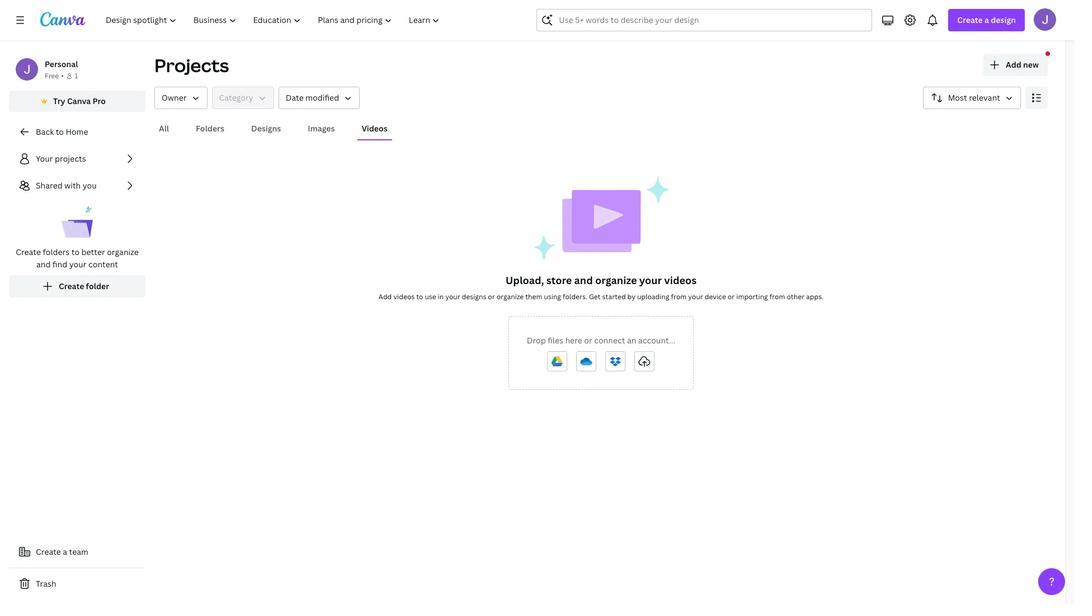 Task type: vqa. For each thing, say whether or not it's contained in the screenshot.
blank
no



Task type: describe. For each thing, give the bounding box(es) containing it.
you
[[83, 180, 97, 191]]

Sort by button
[[924, 87, 1022, 109]]

create a design
[[958, 15, 1017, 25]]

a for design
[[985, 15, 990, 25]]

add inside upload, store and organize your videos add videos to use in your designs or organize them using folders. get started by uploading from your device or importing from other apps.
[[379, 292, 392, 302]]

free
[[45, 71, 59, 81]]

create for create a team
[[36, 547, 61, 558]]

personal
[[45, 59, 78, 69]]

designs
[[251, 123, 281, 134]]

use
[[425, 292, 437, 302]]

connect
[[595, 335, 626, 346]]

videos
[[362, 123, 388, 134]]

1 from from the left
[[672, 292, 687, 302]]

your left device
[[689, 292, 704, 302]]

Date modified button
[[279, 87, 360, 109]]

try
[[53, 96, 65, 106]]

create for create a design
[[958, 15, 984, 25]]

your right 'in'
[[446, 292, 461, 302]]

all
[[159, 123, 169, 134]]

and inside create folders to better organize and find your content
[[36, 259, 51, 270]]

date modified
[[286, 92, 339, 103]]

account...
[[639, 335, 676, 346]]

your projects link
[[9, 148, 146, 170]]

a for team
[[63, 547, 67, 558]]

them
[[526, 292, 543, 302]]

folders button
[[192, 118, 229, 139]]

create a team button
[[9, 541, 146, 564]]

folders.
[[563, 292, 588, 302]]

1 vertical spatial videos
[[394, 292, 415, 302]]

get
[[589, 292, 601, 302]]

by
[[628, 292, 636, 302]]

drop
[[527, 335, 546, 346]]

projects
[[55, 153, 86, 164]]

in
[[438, 292, 444, 302]]

home
[[66, 127, 88, 137]]

back to home
[[36, 127, 88, 137]]

create folder
[[59, 281, 109, 292]]

create for create folders to better organize and find your content
[[16, 247, 41, 258]]

date
[[286, 92, 304, 103]]

designs button
[[247, 118, 286, 139]]

shared
[[36, 180, 63, 191]]

your projects
[[36, 153, 86, 164]]

add new button
[[984, 54, 1049, 76]]

canva
[[67, 96, 91, 106]]

images button
[[304, 118, 340, 139]]

create folders to better organize and find your content
[[16, 247, 139, 270]]

2 horizontal spatial organize
[[596, 274, 637, 287]]

drop files here or connect an account...
[[527, 335, 676, 346]]

better
[[81, 247, 105, 258]]

0 horizontal spatial or
[[488, 292, 495, 302]]

Search search field
[[560, 10, 851, 31]]

folder
[[86, 281, 109, 292]]

and inside upload, store and organize your videos add videos to use in your designs or organize them using folders. get started by uploading from your device or importing from other apps.
[[575, 274, 593, 287]]

1 horizontal spatial videos
[[665, 274, 697, 287]]

2 from from the left
[[770, 292, 786, 302]]

create a team
[[36, 547, 88, 558]]



Task type: locate. For each thing, give the bounding box(es) containing it.
create folder button
[[9, 275, 146, 298]]

to right back
[[56, 127, 64, 137]]

and up folders.
[[575, 274, 593, 287]]

other
[[787, 292, 805, 302]]

your
[[69, 259, 87, 270], [640, 274, 662, 287], [446, 292, 461, 302], [689, 292, 704, 302]]

all button
[[155, 118, 174, 139]]

to left "use"
[[417, 292, 424, 302]]

2 vertical spatial organize
[[497, 292, 524, 302]]

importing
[[737, 292, 769, 302]]

using
[[544, 292, 562, 302]]

list containing your projects
[[9, 148, 146, 298]]

with
[[64, 180, 81, 191]]

videos button
[[357, 118, 392, 139]]

add new
[[1007, 59, 1040, 70]]

top level navigation element
[[99, 9, 450, 31]]

0 vertical spatial and
[[36, 259, 51, 270]]

1 horizontal spatial from
[[770, 292, 786, 302]]

1 horizontal spatial and
[[575, 274, 593, 287]]

or right device
[[728, 292, 735, 302]]

0 vertical spatial videos
[[665, 274, 697, 287]]

your
[[36, 153, 53, 164]]

modified
[[306, 92, 339, 103]]

apps.
[[807, 292, 824, 302]]

list
[[9, 148, 146, 298]]

0 vertical spatial add
[[1007, 59, 1022, 70]]

1 horizontal spatial or
[[585, 335, 593, 346]]

organize up content
[[107, 247, 139, 258]]

an
[[628, 335, 637, 346]]

to
[[56, 127, 64, 137], [72, 247, 80, 258], [417, 292, 424, 302]]

from
[[672, 292, 687, 302], [770, 292, 786, 302]]

2 horizontal spatial or
[[728, 292, 735, 302]]

1 horizontal spatial add
[[1007, 59, 1022, 70]]

started
[[603, 292, 626, 302]]

0 horizontal spatial videos
[[394, 292, 415, 302]]

folders
[[196, 123, 225, 134]]

store
[[547, 274, 572, 287]]

back to home link
[[9, 121, 146, 143]]

a inside dropdown button
[[985, 15, 990, 25]]

create down find
[[59, 281, 84, 292]]

files
[[548, 335, 564, 346]]

Owner button
[[155, 87, 207, 109]]

to left better
[[72, 247, 80, 258]]

organize down upload,
[[497, 292, 524, 302]]

find
[[53, 259, 67, 270]]

try canva pro
[[53, 96, 106, 106]]

videos left "use"
[[394, 292, 415, 302]]

your inside create folders to better organize and find your content
[[69, 259, 87, 270]]

create left 'folders'
[[16, 247, 41, 258]]

team
[[69, 547, 88, 558]]

0 horizontal spatial from
[[672, 292, 687, 302]]

1 horizontal spatial to
[[72, 247, 80, 258]]

add
[[1007, 59, 1022, 70], [379, 292, 392, 302]]

most relevant
[[949, 92, 1001, 103]]

new
[[1024, 59, 1040, 70]]

category
[[219, 92, 253, 103]]

1 vertical spatial a
[[63, 547, 67, 558]]

back
[[36, 127, 54, 137]]

0 horizontal spatial organize
[[107, 247, 139, 258]]

a inside button
[[63, 547, 67, 558]]

create left team
[[36, 547, 61, 558]]

designs
[[462, 292, 487, 302]]

your right find
[[69, 259, 87, 270]]

2 vertical spatial to
[[417, 292, 424, 302]]

create for create folder
[[59, 281, 84, 292]]

shared with you link
[[9, 175, 146, 197]]

create
[[958, 15, 984, 25], [16, 247, 41, 258], [59, 281, 84, 292], [36, 547, 61, 558]]

videos
[[665, 274, 697, 287], [394, 292, 415, 302]]

or right here
[[585, 335, 593, 346]]

0 horizontal spatial add
[[379, 292, 392, 302]]

2 horizontal spatial to
[[417, 292, 424, 302]]

jacob simon image
[[1035, 8, 1057, 31]]

to inside create folders to better organize and find your content
[[72, 247, 80, 258]]

from right uploading
[[672, 292, 687, 302]]

organize
[[107, 247, 139, 258], [596, 274, 637, 287], [497, 292, 524, 302]]

and
[[36, 259, 51, 270], [575, 274, 593, 287]]

projects
[[155, 53, 229, 77]]

to inside upload, store and organize your videos add videos to use in your designs or organize them using folders. get started by uploading from your device or importing from other apps.
[[417, 292, 424, 302]]

a left team
[[63, 547, 67, 558]]

0 vertical spatial to
[[56, 127, 64, 137]]

trash
[[36, 579, 56, 590]]

0 horizontal spatial and
[[36, 259, 51, 270]]

or
[[488, 292, 495, 302], [728, 292, 735, 302], [585, 335, 593, 346]]

create inside create folders to better organize and find your content
[[16, 247, 41, 258]]

1 horizontal spatial organize
[[497, 292, 524, 302]]

a left design
[[985, 15, 990, 25]]

uploading
[[638, 292, 670, 302]]

organize inside create folders to better organize and find your content
[[107, 247, 139, 258]]

None search field
[[537, 9, 873, 31]]

images
[[308, 123, 335, 134]]

1 vertical spatial add
[[379, 292, 392, 302]]

a
[[985, 15, 990, 25], [63, 547, 67, 558]]

Category button
[[212, 87, 274, 109]]

shared with you
[[36, 180, 97, 191]]

organize up started
[[596, 274, 637, 287]]

add left "use"
[[379, 292, 392, 302]]

0 horizontal spatial to
[[56, 127, 64, 137]]

1 vertical spatial and
[[575, 274, 593, 287]]

here
[[566, 335, 583, 346]]

free •
[[45, 71, 64, 81]]

0 vertical spatial organize
[[107, 247, 139, 258]]

trash link
[[9, 573, 146, 596]]

folders
[[43, 247, 70, 258]]

•
[[61, 71, 64, 81]]

videos up uploading
[[665, 274, 697, 287]]

create inside dropdown button
[[958, 15, 984, 25]]

upload,
[[506, 274, 545, 287]]

owner
[[162, 92, 187, 103]]

most
[[949, 92, 968, 103]]

upload, store and organize your videos add videos to use in your designs or organize them using folders. get started by uploading from your device or importing from other apps.
[[379, 274, 824, 302]]

and left find
[[36, 259, 51, 270]]

0 vertical spatial a
[[985, 15, 990, 25]]

create inside button
[[36, 547, 61, 558]]

design
[[992, 15, 1017, 25]]

0 horizontal spatial a
[[63, 547, 67, 558]]

pro
[[93, 96, 106, 106]]

from left other
[[770, 292, 786, 302]]

try canva pro button
[[9, 91, 146, 112]]

1
[[74, 71, 78, 81]]

1 vertical spatial organize
[[596, 274, 637, 287]]

create inside button
[[59, 281, 84, 292]]

1 horizontal spatial a
[[985, 15, 990, 25]]

device
[[705, 292, 727, 302]]

add inside dropdown button
[[1007, 59, 1022, 70]]

create left design
[[958, 15, 984, 25]]

1 vertical spatial to
[[72, 247, 80, 258]]

your up uploading
[[640, 274, 662, 287]]

add left new
[[1007, 59, 1022, 70]]

relevant
[[970, 92, 1001, 103]]

create a design button
[[949, 9, 1026, 31]]

or right the 'designs'
[[488, 292, 495, 302]]

content
[[88, 259, 118, 270]]



